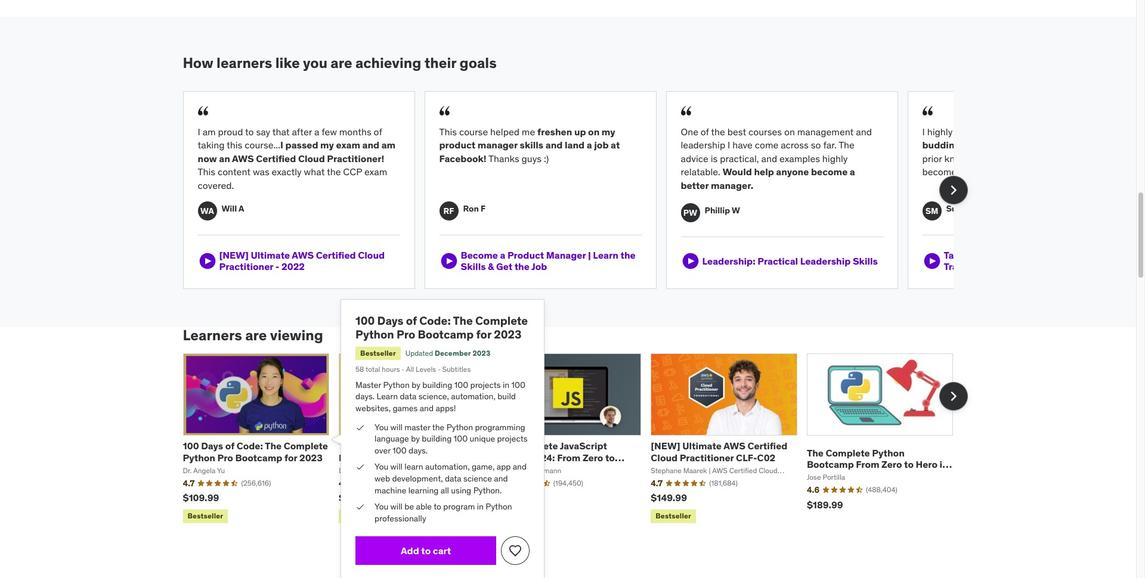 Task type: describe. For each thing, give the bounding box(es) containing it.
even
[[1035, 139, 1056, 151]]

become a product manager | learn the skills & get the job link
[[439, 249, 642, 273]]

a inside the even people with no prior knowledge of any visualization tools can become a master after completing this course.
[[959, 166, 964, 178]]

you will learn automation, game, app and web development, data science and machine learning all using python.
[[375, 462, 527, 496]]

100 down language
[[393, 446, 407, 456]]

cloud inside i passed my exam and am now an aws certified cloud practitioner! this content was exactly what the ccp exam covered.
[[298, 153, 325, 165]]

[new] ultimate aws certified cloud practitioner clf-c02 link
[[651, 441, 788, 464]]

say
[[256, 126, 270, 138]]

this inside i passed my exam and am now an aws certified cloud practitioner! this content was exactly what the ccp exam covered.
[[198, 166, 215, 178]]

automation, inside you will learn automation, game, app and web development, data science and machine learning all using python.
[[425, 462, 470, 473]]

become inside would help anyone become a better manager.
[[811, 166, 848, 178]]

at
[[611, 139, 620, 151]]

freshen up on my product manager skills and land a job at facebook!
[[439, 126, 620, 165]]

on inside one of the best courses on management and leadership i have come across so far. the advice is practical, and examples highly relatable.
[[785, 126, 795, 138]]

me
[[522, 126, 535, 138]]

one
[[681, 126, 699, 138]]

surya m
[[947, 203, 979, 214]]

far.
[[824, 139, 837, 151]]

projects inside the you will master the python programming language by building 100 unique projects over 100 days.
[[497, 434, 528, 445]]

levels
[[416, 365, 436, 374]]

days for 100 days of code: the complete python pro bootcamp for 2023 dr. angela yu
[[201, 441, 223, 452]]

be
[[405, 502, 414, 513]]

aws for [new] ultimate aws certified cloud practitioner clf-c02
[[724, 441, 746, 452]]

completing
[[1021, 166, 1069, 178]]

a inside i am proud to say that after a few months of taking this course...
[[314, 126, 319, 138]]

zero inside the complete python bootcamp from zero to hero in python
[[882, 459, 902, 471]]

58
[[356, 365, 364, 374]]

manager.
[[711, 179, 754, 191]]

the inside the you will master the python programming language by building 100 unique projects over 100 days.
[[432, 422, 445, 433]]

to inside the complete python bootcamp from zero to hero in python
[[905, 459, 914, 471]]

[new] for [new] ultimate aws certified cloud practitioner - 2022
[[219, 249, 249, 261]]

you for you will be able to program in python professionally
[[375, 502, 389, 513]]

certified for [new] ultimate aws certified cloud practitioner - 2022
[[316, 249, 356, 261]]

advice
[[681, 153, 709, 165]]

to inside "button"
[[421, 545, 431, 557]]

that
[[272, 126, 290, 138]]

i am proud to say that after a few months of taking this course...
[[198, 126, 382, 151]]

yu
[[217, 466, 225, 475]]

in for 100
[[503, 380, 510, 391]]

a inside the become a product manager | learn the skills & get the job
[[500, 249, 506, 261]]

highly inside one of the best courses on management and leadership i have come across so far. the advice is practical, and examples highly relatable.
[[823, 153, 848, 165]]

with
[[1090, 139, 1108, 151]]

would help anyone become a better manager.
[[681, 166, 855, 191]]

program
[[443, 502, 475, 513]]

for inside 100 days of code: the complete python pro bootcamp for 2023 dr. angela yu
[[285, 452, 297, 464]]

of inside 100 days of code: the complete python pro bootcamp for 2023 dr. angela yu
[[225, 441, 235, 452]]

using
[[451, 485, 471, 496]]

relatable.
[[681, 166, 721, 178]]

100 left unique
[[454, 434, 468, 445]]

proud
[[218, 126, 243, 138]]

python inside you will be able to program in python professionally
[[486, 502, 512, 513]]

-
[[276, 261, 280, 273]]

no
[[1110, 139, 1121, 151]]

practical,
[[720, 153, 759, 165]]

1 horizontal spatial skills
[[853, 255, 878, 267]]

anyone
[[776, 166, 809, 178]]

web
[[375, 474, 390, 484]]

expert!
[[495, 463, 528, 475]]

learning
[[409, 485, 439, 496]]

2022 inside tableau 2022 a-z: hands-on tableau training for data science
[[982, 249, 1005, 261]]

prior
[[923, 153, 942, 165]]

and down app
[[494, 474, 508, 484]]

updated
[[406, 349, 433, 358]]

i for am
[[198, 126, 200, 138]]

2022 inside [new] ultimate aws certified cloud practitioner - 2022
[[282, 261, 305, 273]]

product
[[439, 139, 476, 151]]

achieving
[[356, 54, 421, 72]]

in for python
[[477, 502, 484, 513]]

the complete javascript course 2024: from zero to expert! link
[[495, 441, 625, 475]]

this inside i am proud to say that after a few months of taking this course...
[[227, 139, 242, 151]]

my inside i passed my exam and am now an aws certified cloud practitioner! this content was exactly what the ccp exam covered.
[[320, 139, 334, 151]]

is
[[711, 153, 718, 165]]

ultimate for -
[[251, 249, 290, 261]]

of inside the even people with no prior knowledge of any visualization tools can become a master after completing this course.
[[994, 153, 1002, 165]]

0 vertical spatial highly
[[928, 126, 953, 138]]

and inside i passed my exam and am now an aws certified cloud practitioner! this content was exactly what the ccp exam covered.
[[362, 139, 380, 151]]

python inside 100 days of code: the complete python pro bootcamp for 2023 dr. angela yu
[[183, 452, 215, 464]]

training
[[944, 261, 981, 273]]

surya
[[947, 203, 969, 214]]

subtitles
[[442, 365, 471, 374]]

courses
[[749, 126, 782, 138]]

i for passed
[[280, 139, 283, 151]]

complete inside the complete javascript course 2024: from zero to expert!
[[514, 441, 558, 452]]

development,
[[392, 474, 443, 484]]

carousel element for learners are viewing
[[183, 354, 968, 526]]

their
[[425, 54, 457, 72]]

learn inside master python by building 100 projects in 100 days. learn data science, automation, build websites, games and apps!
[[377, 392, 398, 402]]

(256,616)
[[241, 479, 271, 488]]

learners
[[217, 54, 272, 72]]

m
[[971, 203, 979, 214]]

1 course from the left
[[459, 126, 488, 138]]

clf-
[[736, 452, 757, 464]]

the left job
[[515, 261, 530, 273]]

what
[[304, 166, 325, 178]]

master inside the you will master the python programming language by building 100 unique projects over 100 days.
[[405, 422, 431, 433]]

ron f
[[463, 203, 486, 214]]

cloud for [new] ultimate aws certified cloud practitioner - 2022
[[358, 249, 385, 261]]

one of the best courses on management and leadership i have come across so far. the advice is practical, and examples highly relatable.
[[681, 126, 872, 178]]

machine
[[375, 485, 406, 496]]

course...
[[245, 139, 280, 151]]

the inside 100 days of code: the complete python pro bootcamp for 2023 dr. angela yu
[[265, 441, 282, 452]]

2023 for 100 days of code: the complete python pro bootcamp for 2023 dr. angela yu
[[299, 452, 323, 464]]

1 vertical spatial are
[[245, 326, 267, 345]]

this inside recommend this course for all budding data scientists.
[[1012, 126, 1029, 138]]

games
[[393, 403, 418, 414]]

data inside recommend this course for all budding data scientists.
[[963, 139, 983, 151]]

course.
[[1089, 166, 1120, 178]]

become inside the even people with no prior knowledge of any visualization tools can become a master after completing this course.
[[923, 166, 957, 178]]

learn inside the become a product manager | learn the skills & get the job
[[593, 249, 619, 261]]

2 tableau from the left
[[1075, 249, 1110, 261]]

practitioner!
[[327, 153, 384, 165]]

pro for 100 days of code: the complete python pro bootcamp for 2023
[[397, 328, 415, 342]]

professionally
[[375, 514, 426, 524]]

build
[[498, 392, 516, 402]]

data inside master python by building 100 projects in 100 days. learn data science, automation, build websites, games and apps!
[[400, 392, 417, 402]]

bootcamp for 100 days of code: the complete python pro bootcamp for 2023
[[418, 328, 474, 342]]

unique
[[470, 434, 495, 445]]

after inside the even people with no prior knowledge of any visualization tools can become a master after completing this course.
[[998, 166, 1018, 178]]

xsmall image for you will learn automation, game, app and web development, data science and machine learning all using python.
[[356, 462, 365, 474]]

in inside the complete python bootcamp from zero to hero in python
[[940, 459, 948, 471]]

of inside 100 days of code: the complete python pro bootcamp for 2023
[[406, 314, 417, 328]]

the inside the complete javascript course 2024: from zero to expert!
[[495, 441, 512, 452]]

a-
[[1007, 249, 1017, 261]]

this inside the even people with no prior knowledge of any visualization tools can become a master after completing this course.
[[1071, 166, 1087, 178]]

all inside you will learn automation, game, app and web development, data science and machine learning all using python.
[[441, 485, 449, 496]]

ron
[[463, 203, 479, 214]]

certified inside i passed my exam and am now an aws certified cloud practitioner! this content was exactly what the ccp exam covered.
[[256, 153, 296, 165]]

bestseller inside carousel "element"
[[188, 512, 223, 521]]

days. inside master python by building 100 projects in 100 days. learn data science, automation, build websites, games and apps!
[[356, 392, 375, 402]]

you for you will master the python programming language by building 100 unique projects over 100 days.
[[375, 422, 389, 433]]

cloud for [new] ultimate aws certified cloud practitioner clf-c02
[[651, 452, 678, 464]]

practical
[[758, 255, 798, 267]]

you will master the python programming language by building 100 unique projects over 100 days.
[[375, 422, 528, 456]]

angela
[[193, 466, 216, 475]]

[new] ultimate aws certified cloud practitioner clf-c02
[[651, 441, 788, 464]]

over
[[375, 446, 391, 456]]

zero inside the complete javascript course 2024: from zero to expert!
[[583, 452, 603, 464]]

i for highly
[[923, 126, 925, 138]]

facebook!
[[439, 153, 487, 165]]

code: for 100 days of code: the complete python pro bootcamp for 2023 dr. angela yu
[[237, 441, 263, 452]]

across
[[781, 139, 809, 151]]

the inside 100 days of code: the complete python pro bootcamp for 2023
[[453, 314, 473, 328]]

game,
[[472, 462, 495, 473]]

building inside the you will master the python programming language by building 100 unique projects over 100 days.
[[422, 434, 452, 445]]

of inside one of the best courses on management and leadership i have come across so far. the advice is practical, and examples highly relatable.
[[701, 126, 709, 138]]

leadership
[[800, 255, 851, 267]]

building inside master python by building 100 projects in 100 days. learn data science, automation, build websites, games and apps!
[[423, 380, 452, 391]]

days for 100 days of code: the complete python pro bootcamp for 2023
[[377, 314, 404, 328]]

i highly
[[923, 126, 955, 138]]

get
[[496, 261, 513, 273]]

to inside you will be able to program in python professionally
[[434, 502, 441, 513]]

all inside recommend this course for all budding data scientists.
[[1079, 126, 1090, 138]]

course inside recommend this course for all budding data scientists.
[[1032, 126, 1062, 138]]

months
[[339, 126, 372, 138]]

projects inside master python by building 100 projects in 100 days. learn data science, automation, build websites, games and apps!
[[470, 380, 501, 391]]

1 horizontal spatial this
[[439, 126, 457, 138]]

best
[[728, 126, 746, 138]]

land
[[565, 139, 585, 151]]

a
[[239, 203, 244, 214]]

after inside i am proud to say that after a few months of taking this course...
[[292, 126, 312, 138]]

examples
[[780, 153, 820, 165]]

code: for 100 days of code: the complete python pro bootcamp for 2023
[[420, 314, 451, 328]]

0 vertical spatial bestseller
[[360, 349, 396, 358]]

on
[[1060, 249, 1073, 261]]

100 down subtitles
[[454, 380, 468, 391]]



Task type: locate. For each thing, give the bounding box(es) containing it.
pro up yu in the left bottom of the page
[[217, 452, 233, 464]]

course up product
[[459, 126, 488, 138]]

aws left c02
[[724, 441, 746, 452]]

2 on from the left
[[785, 126, 795, 138]]

cloud inside [new] ultimate aws certified cloud practitioner clf-c02
[[651, 452, 678, 464]]

this course helped me
[[439, 126, 538, 138]]

data inside you will learn automation, game, app and web development, data science and machine learning all using python.
[[445, 474, 462, 484]]

days.
[[356, 392, 375, 402], [409, 446, 428, 456]]

by down all levels
[[412, 380, 421, 391]]

you up web
[[375, 462, 389, 473]]

tableau down surya m
[[944, 249, 979, 261]]

2022 right -
[[282, 261, 305, 273]]

for inside tableau 2022 a-z: hands-on tableau training for data science
[[983, 261, 996, 273]]

the right c02
[[807, 447, 824, 459]]

after up passed
[[292, 126, 312, 138]]

to inside the complete javascript course 2024: from zero to expert!
[[606, 452, 615, 464]]

2 you from the top
[[375, 462, 389, 473]]

0 vertical spatial practitioner
[[219, 261, 273, 273]]

1 you from the top
[[375, 422, 389, 433]]

0 horizontal spatial practitioner
[[219, 261, 273, 273]]

1 vertical spatial this
[[198, 166, 215, 178]]

python.
[[473, 485, 502, 496]]

100 inside 100 days of code: the complete python pro bootcamp for 2023
[[356, 314, 375, 328]]

data up games on the bottom
[[400, 392, 417, 402]]

1 carousel element from the top
[[183, 91, 1140, 289]]

scientists.
[[986, 139, 1033, 151]]

100
[[356, 314, 375, 328], [454, 380, 468, 391], [512, 380, 526, 391], [454, 434, 468, 445], [183, 441, 199, 452], [393, 446, 407, 456]]

1 vertical spatial ultimate
[[683, 441, 722, 452]]

from left hero
[[856, 459, 880, 471]]

[new] for [new] ultimate aws certified cloud practitioner clf-c02
[[651, 441, 681, 452]]

xsmall image for you will be able to program in python professionally
[[356, 502, 365, 514]]

1 vertical spatial in
[[940, 459, 948, 471]]

1 vertical spatial bestseller
[[188, 512, 223, 521]]

by
[[412, 380, 421, 391], [411, 434, 420, 445]]

&
[[488, 261, 494, 273]]

the inside i passed my exam and am now an aws certified cloud practitioner! this content was exactly what the ccp exam covered.
[[327, 166, 341, 178]]

2 xsmall image from the top
[[356, 462, 365, 474]]

58 total hours
[[356, 365, 400, 374]]

0 horizontal spatial 2022
[[282, 261, 305, 273]]

from inside the complete javascript course 2024: from zero to expert!
[[557, 452, 581, 464]]

complete inside 100 days of code: the complete python pro bootcamp for 2023 dr. angela yu
[[284, 441, 328, 452]]

the right |
[[621, 249, 636, 261]]

[new] ultimate aws certified cloud practitioner - 2022
[[219, 249, 385, 273]]

my down few
[[320, 139, 334, 151]]

highly down the far.
[[823, 153, 848, 165]]

leadership: practical leadership skills link
[[681, 252, 878, 271]]

all
[[406, 365, 414, 374]]

you inside you will learn automation, game, app and web development, data science and machine learning all using python.
[[375, 462, 389, 473]]

1 horizontal spatial my
[[602, 126, 616, 138]]

1 horizontal spatial become
[[923, 166, 957, 178]]

0 vertical spatial [new]
[[219, 249, 249, 261]]

and inside the freshen up on my product manager skills and land a job at facebook!
[[546, 139, 563, 151]]

was
[[253, 166, 270, 178]]

on
[[588, 126, 600, 138], [785, 126, 795, 138]]

ultimate for clf-
[[683, 441, 722, 452]]

master down knowledge
[[967, 166, 996, 178]]

1 vertical spatial master
[[405, 422, 431, 433]]

will inside you will learn automation, game, app and web development, data science and machine learning all using python.
[[391, 462, 403, 473]]

0 vertical spatial carousel element
[[183, 91, 1140, 289]]

of inside i am proud to say that after a few months of taking this course...
[[374, 126, 382, 138]]

zero right 2024:
[[583, 452, 603, 464]]

cloud inside [new] ultimate aws certified cloud practitioner - 2022
[[358, 249, 385, 261]]

exam right ccp
[[365, 166, 387, 178]]

0 vertical spatial xsmall image
[[356, 422, 365, 434]]

carousel element containing i am proud to say that after a few months of taking this course...
[[183, 91, 1140, 289]]

total
[[366, 365, 380, 374]]

0 horizontal spatial learn
[[377, 392, 398, 402]]

you will be able to program in python professionally
[[375, 502, 512, 524]]

practitioner inside [new] ultimate aws certified cloud practitioner - 2022
[[219, 261, 273, 273]]

pro
[[397, 328, 415, 342], [217, 452, 233, 464]]

in right hero
[[940, 459, 948, 471]]

will up "professionally"
[[391, 502, 403, 513]]

ultimate inside [new] ultimate aws certified cloud practitioner - 2022
[[251, 249, 290, 261]]

code: up updated december 2023
[[420, 314, 451, 328]]

2 horizontal spatial cloud
[[651, 452, 678, 464]]

dr.
[[183, 466, 192, 475]]

1 horizontal spatial from
[[856, 459, 880, 471]]

1 horizontal spatial bestseller
[[360, 349, 396, 358]]

0 horizontal spatial days.
[[356, 392, 375, 402]]

0 vertical spatial learn
[[593, 249, 619, 261]]

i down that
[[280, 139, 283, 151]]

this down proud
[[227, 139, 242, 151]]

in inside master python by building 100 projects in 100 days. learn data science, automation, build websites, games and apps!
[[503, 380, 510, 391]]

of
[[374, 126, 382, 138], [701, 126, 709, 138], [994, 153, 1002, 165], [406, 314, 417, 328], [225, 441, 235, 452]]

i inside i am proud to say that after a few months of taking this course...
[[198, 126, 200, 138]]

0 horizontal spatial course
[[459, 126, 488, 138]]

0 vertical spatial building
[[423, 380, 452, 391]]

practitioner for clf-
[[680, 452, 734, 464]]

the left ccp
[[327, 166, 341, 178]]

a right &
[[500, 249, 506, 261]]

after
[[292, 126, 312, 138], [998, 166, 1018, 178]]

days inside 100 days of code: the complete python pro bootcamp for 2023 dr. angela yu
[[201, 441, 223, 452]]

0 horizontal spatial all
[[441, 485, 449, 496]]

aws for [new] ultimate aws certified cloud practitioner - 2022
[[292, 249, 314, 261]]

2 vertical spatial certified
[[748, 441, 788, 452]]

all up people
[[1079, 126, 1090, 138]]

am up taking
[[203, 126, 216, 138]]

programming
[[475, 422, 525, 433]]

how learners like you are achieving their goals
[[183, 54, 497, 72]]

data up knowledge
[[963, 139, 983, 151]]

days
[[377, 314, 404, 328], [201, 441, 223, 452]]

this up product
[[439, 126, 457, 138]]

certified inside [new] ultimate aws certified cloud practitioner clf-c02
[[748, 441, 788, 452]]

i inside i passed my exam and am now an aws certified cloud practitioner! this content was exactly what the ccp exam covered.
[[280, 139, 283, 151]]

thanks guys :)
[[487, 153, 549, 165]]

1 vertical spatial [new]
[[651, 441, 681, 452]]

bootcamp inside 100 days of code: the complete python pro bootcamp for 2023 dr. angela yu
[[235, 452, 282, 464]]

and right app
[[513, 462, 527, 473]]

xsmall image for you will master the python programming language by building 100 unique projects over 100 days.
[[356, 422, 365, 434]]

master python by building 100 projects in 100 days. learn data science, automation, build websites, games and apps!
[[356, 380, 526, 414]]

wishlist image
[[508, 544, 523, 559]]

practitioner left clf-
[[680, 452, 734, 464]]

will for learn
[[391, 462, 403, 473]]

exactly
[[272, 166, 302, 178]]

this up scientists.
[[1012, 126, 1029, 138]]

any
[[1004, 153, 1019, 165]]

1 vertical spatial code:
[[237, 441, 263, 452]]

aws
[[232, 153, 254, 165], [292, 249, 314, 261], [724, 441, 746, 452]]

am up practitioner!
[[382, 139, 396, 151]]

100 up build
[[512, 380, 526, 391]]

from inside the complete python bootcamp from zero to hero in python
[[856, 459, 880, 471]]

1 horizontal spatial pro
[[397, 328, 415, 342]]

ultimate inside [new] ultimate aws certified cloud practitioner clf-c02
[[683, 441, 722, 452]]

2 horizontal spatial aws
[[724, 441, 746, 452]]

automation, up using
[[425, 462, 470, 473]]

cart
[[433, 545, 451, 557]]

0 vertical spatial by
[[412, 380, 421, 391]]

2 vertical spatial 2023
[[299, 452, 323, 464]]

science
[[1021, 261, 1058, 273]]

for inside recommend this course for all budding data scientists.
[[1065, 126, 1077, 138]]

can
[[1099, 153, 1115, 165]]

2 horizontal spatial in
[[940, 459, 948, 471]]

a left few
[[314, 126, 319, 138]]

days up angela
[[201, 441, 223, 452]]

0 vertical spatial will
[[391, 422, 403, 433]]

i inside one of the best courses on management and leadership i have come across so far. the advice is practical, and examples highly relatable.
[[728, 139, 730, 151]]

will for be
[[391, 502, 403, 513]]

1 horizontal spatial highly
[[928, 126, 953, 138]]

become down the far.
[[811, 166, 848, 178]]

data
[[998, 261, 1019, 273]]

certified for [new] ultimate aws certified cloud practitioner clf-c02
[[748, 441, 788, 452]]

2023 for 100 days of code: the complete python pro bootcamp for 2023
[[494, 328, 522, 342]]

100 up 58
[[356, 314, 375, 328]]

all left using
[[441, 485, 449, 496]]

visualization
[[1021, 153, 1074, 165]]

pro up updated
[[397, 328, 415, 342]]

are right you
[[331, 54, 352, 72]]

hours
[[382, 365, 400, 374]]

and down the freshen at the left top
[[546, 139, 563, 151]]

the up 'december'
[[453, 314, 473, 328]]

automation, up apps!
[[451, 392, 496, 402]]

my inside the freshen up on my product manager skills and land a job at facebook!
[[602, 126, 616, 138]]

0 horizontal spatial this
[[198, 166, 215, 178]]

1 horizontal spatial all
[[1079, 126, 1090, 138]]

2 course from the left
[[1032, 126, 1062, 138]]

by inside master python by building 100 projects in 100 days. learn data science, automation, build websites, games and apps!
[[412, 380, 421, 391]]

bootcamp for 100 days of code: the complete python pro bootcamp for 2023 dr. angela yu
[[235, 452, 282, 464]]

add to cart
[[401, 545, 451, 557]]

2 vertical spatial will
[[391, 502, 403, 513]]

python inside master python by building 100 projects in 100 days. learn data science, automation, build websites, games and apps!
[[383, 380, 410, 391]]

you
[[303, 54, 328, 72]]

0 vertical spatial after
[[292, 126, 312, 138]]

for inside 100 days of code: the complete python pro bootcamp for 2023
[[476, 328, 492, 342]]

projects up build
[[470, 380, 501, 391]]

a down management
[[850, 166, 855, 178]]

on up the "across"
[[785, 126, 795, 138]]

i left have
[[728, 139, 730, 151]]

2 become from the left
[[923, 166, 957, 178]]

2 vertical spatial data
[[445, 474, 462, 484]]

job
[[594, 139, 609, 151]]

the down the 'programming'
[[495, 441, 512, 452]]

1 horizontal spatial cloud
[[358, 249, 385, 261]]

pro for 100 days of code: the complete python pro bootcamp for 2023 dr. angela yu
[[217, 452, 233, 464]]

0 horizontal spatial certified
[[256, 153, 296, 165]]

am inside i passed my exam and am now an aws certified cloud practitioner! this content was exactly what the ccp exam covered.
[[382, 139, 396, 151]]

become a product manager | learn the skills & get the job
[[461, 249, 636, 273]]

the
[[839, 139, 855, 151], [453, 314, 473, 328], [265, 441, 282, 452], [495, 441, 512, 452], [807, 447, 824, 459]]

0 horizontal spatial from
[[557, 452, 581, 464]]

master down games on the bottom
[[405, 422, 431, 433]]

1 vertical spatial cloud
[[358, 249, 385, 261]]

3 xsmall image from the top
[[356, 502, 365, 514]]

1 horizontal spatial in
[[503, 380, 510, 391]]

[new] inside [new] ultimate aws certified cloud practitioner clf-c02
[[651, 441, 681, 452]]

freshen
[[538, 126, 572, 138]]

a left job
[[587, 139, 592, 151]]

the up the (256,616)
[[265, 441, 282, 452]]

0 vertical spatial automation,
[[451, 392, 496, 402]]

will
[[222, 203, 237, 214]]

1 horizontal spatial are
[[331, 54, 352, 72]]

i up taking
[[198, 126, 200, 138]]

xsmall image left "professionally"
[[356, 502, 365, 514]]

pro inside 100 days of code: the complete python pro bootcamp for 2023 dr. angela yu
[[217, 452, 233, 464]]

4.7
[[183, 478, 195, 489]]

a inside would help anyone become a better manager.
[[850, 166, 855, 178]]

100 days of code: the complete python pro bootcamp for 2023 link for $109.99
[[183, 441, 328, 464]]

in inside you will be able to program in python professionally
[[477, 502, 484, 513]]

ccp
[[343, 166, 362, 178]]

tableau right on
[[1075, 249, 1110, 261]]

100 days of code: the complete python pro bootcamp for 2023 link up the (256,616)
[[183, 441, 328, 464]]

bootcamp
[[418, 328, 474, 342], [235, 452, 282, 464], [807, 459, 854, 471]]

the inside one of the best courses on management and leadership i have come across so far. the advice is practical, and examples highly relatable.
[[839, 139, 855, 151]]

you down machine
[[375, 502, 389, 513]]

am inside i am proud to say that after a few months of taking this course...
[[203, 126, 216, 138]]

manager
[[546, 249, 586, 261]]

days. down 'master' at left bottom
[[356, 392, 375, 402]]

you inside you will be able to program in python professionally
[[375, 502, 389, 513]]

0 vertical spatial days.
[[356, 392, 375, 402]]

1 vertical spatial days.
[[409, 446, 428, 456]]

1 xsmall image from the top
[[356, 422, 365, 434]]

and right management
[[856, 126, 872, 138]]

thanks
[[489, 153, 519, 165]]

aws right -
[[292, 249, 314, 261]]

on right up
[[588, 126, 600, 138]]

python inside the you will master the python programming language by building 100 unique projects over 100 days.
[[447, 422, 473, 433]]

1 horizontal spatial master
[[967, 166, 996, 178]]

1 horizontal spatial 2023
[[473, 349, 491, 358]]

xsmall image down websites,
[[356, 422, 365, 434]]

javascript
[[560, 441, 607, 452]]

0 horizontal spatial tableau
[[944, 249, 979, 261]]

learn up websites,
[[377, 392, 398, 402]]

0 horizontal spatial days
[[201, 441, 223, 452]]

100 up the dr.
[[183, 441, 199, 452]]

0 horizontal spatial [new]
[[219, 249, 249, 261]]

and down come
[[762, 153, 777, 165]]

100 days of code: the complete python pro bootcamp for 2023 link
[[356, 314, 528, 342], [183, 441, 328, 464]]

highly
[[928, 126, 953, 138], [823, 153, 848, 165]]

aws up "content"
[[232, 153, 254, 165]]

0 vertical spatial pro
[[397, 328, 415, 342]]

projects down the 'programming'
[[497, 434, 528, 445]]

learners
[[183, 326, 242, 345]]

1 horizontal spatial this
[[1012, 126, 1029, 138]]

1 vertical spatial my
[[320, 139, 334, 151]]

1 will from the top
[[391, 422, 403, 433]]

python inside 100 days of code: the complete python pro bootcamp for 2023
[[356, 328, 394, 342]]

a inside the freshen up on my product manager skills and land a job at facebook!
[[587, 139, 592, 151]]

1 vertical spatial projects
[[497, 434, 528, 445]]

0 vertical spatial aws
[[232, 153, 254, 165]]

code: inside 100 days of code: the complete python pro bootcamp for 2023
[[420, 314, 451, 328]]

1 vertical spatial data
[[400, 392, 417, 402]]

aws inside [new] ultimate aws certified cloud practitioner - 2022
[[292, 249, 314, 261]]

bootcamp inside the complete python bootcamp from zero to hero in python
[[807, 459, 854, 471]]

1 vertical spatial am
[[382, 139, 396, 151]]

1 vertical spatial building
[[422, 434, 452, 445]]

0 vertical spatial cloud
[[298, 153, 325, 165]]

0 vertical spatial days
[[377, 314, 404, 328]]

this
[[1012, 126, 1029, 138], [227, 139, 242, 151], [1071, 166, 1087, 178]]

course up even
[[1032, 126, 1062, 138]]

to inside i am proud to say that after a few months of taking this course...
[[245, 126, 254, 138]]

will inside the you will master the python programming language by building 100 unique projects over 100 days.
[[391, 422, 403, 433]]

on inside the freshen up on my product manager skills and land a job at facebook!
[[588, 126, 600, 138]]

0 horizontal spatial bootcamp
[[235, 452, 282, 464]]

master inside the even people with no prior knowledge of any visualization tools can become a master after completing this course.
[[967, 166, 996, 178]]

practitioner for -
[[219, 261, 273, 273]]

automation, inside master python by building 100 projects in 100 days. learn data science, automation, build websites, games and apps!
[[451, 392, 496, 402]]

i up the budding
[[923, 126, 925, 138]]

0 horizontal spatial after
[[292, 126, 312, 138]]

the right the far.
[[839, 139, 855, 151]]

a down knowledge
[[959, 166, 964, 178]]

2022 left a-
[[982, 249, 1005, 261]]

practitioner left -
[[219, 261, 273, 273]]

0 horizontal spatial skills
[[461, 261, 486, 273]]

hands-
[[1027, 249, 1060, 261]]

december
[[435, 349, 471, 358]]

days inside 100 days of code: the complete python pro bootcamp for 2023
[[377, 314, 404, 328]]

manager
[[478, 139, 518, 151]]

cloud
[[298, 153, 325, 165], [358, 249, 385, 261], [651, 452, 678, 464]]

the inside the complete python bootcamp from zero to hero in python
[[807, 447, 824, 459]]

1 vertical spatial 2023
[[473, 349, 491, 358]]

2 horizontal spatial certified
[[748, 441, 788, 452]]

skills right leadership on the right top of page
[[853, 255, 878, 267]]

1 vertical spatial days
[[201, 441, 223, 452]]

1 on from the left
[[588, 126, 600, 138]]

1 horizontal spatial [new]
[[651, 441, 681, 452]]

0 horizontal spatial are
[[245, 326, 267, 345]]

next image
[[944, 387, 963, 407]]

0 vertical spatial projects
[[470, 380, 501, 391]]

carousel element
[[183, 91, 1140, 289], [183, 354, 968, 526]]

1 vertical spatial exam
[[365, 166, 387, 178]]

certified inside [new] ultimate aws certified cloud practitioner - 2022
[[316, 249, 356, 261]]

come
[[755, 139, 779, 151]]

and inside master python by building 100 projects in 100 days. learn data science, automation, build websites, games and apps!
[[420, 403, 434, 414]]

2023
[[494, 328, 522, 342], [473, 349, 491, 358], [299, 452, 323, 464]]

1 vertical spatial pro
[[217, 452, 233, 464]]

highly up the budding
[[928, 126, 953, 138]]

learn
[[405, 462, 423, 473]]

complete inside the complete python bootcamp from zero to hero in python
[[826, 447, 870, 459]]

0 horizontal spatial in
[[477, 502, 484, 513]]

0 vertical spatial all
[[1079, 126, 1090, 138]]

1 become from the left
[[811, 166, 848, 178]]

256616 reviews element
[[241, 479, 271, 489]]

pw
[[684, 207, 698, 218]]

100 days of code: the complete python pro bootcamp for 2023 link up updated december 2023
[[356, 314, 528, 342]]

2 horizontal spatial this
[[1071, 166, 1087, 178]]

projects
[[470, 380, 501, 391], [497, 434, 528, 445]]

carousel element for how learners like you are achieving their goals
[[183, 91, 1140, 289]]

1 tableau from the left
[[944, 249, 979, 261]]

0 vertical spatial this
[[1012, 126, 1029, 138]]

building up science,
[[423, 380, 452, 391]]

3 you from the top
[[375, 502, 389, 513]]

skills
[[520, 139, 544, 151]]

1 horizontal spatial exam
[[365, 166, 387, 178]]

2 vertical spatial xsmall image
[[356, 502, 365, 514]]

the down apps!
[[432, 422, 445, 433]]

0 horizontal spatial data
[[400, 392, 417, 402]]

leadership
[[681, 139, 726, 151]]

1 horizontal spatial aws
[[292, 249, 314, 261]]

will
[[391, 422, 403, 433], [391, 462, 403, 473], [391, 502, 403, 513]]

1 vertical spatial all
[[441, 485, 449, 496]]

you for you will learn automation, game, app and web development, data science and machine learning all using python.
[[375, 462, 389, 473]]

c02
[[757, 452, 776, 464]]

complete inside 100 days of code: the complete python pro bootcamp for 2023
[[476, 314, 528, 328]]

learn right |
[[593, 249, 619, 261]]

will up language
[[391, 422, 403, 433]]

this down now on the left of the page
[[198, 166, 215, 178]]

skills inside the become a product manager | learn the skills & get the job
[[461, 261, 486, 273]]

2 will from the top
[[391, 462, 403, 473]]

building down apps!
[[422, 434, 452, 445]]

data up using
[[445, 474, 462, 484]]

1 horizontal spatial bootcamp
[[418, 328, 474, 342]]

days. up 'learn'
[[409, 446, 428, 456]]

in down the python.
[[477, 502, 484, 513]]

aws inside i passed my exam and am now an aws certified cloud practitioner! this content was exactly what the ccp exam covered.
[[232, 153, 254, 165]]

sm
[[926, 206, 939, 216]]

management
[[798, 126, 854, 138]]

the complete python bootcamp from zero to hero in python
[[807, 447, 948, 482]]

2023 inside 100 days of code: the complete python pro bootcamp for 2023
[[494, 328, 522, 342]]

2 horizontal spatial bootcamp
[[807, 459, 854, 471]]

next image
[[944, 181, 963, 200]]

in
[[503, 380, 510, 391], [940, 459, 948, 471], [477, 502, 484, 513]]

100 inside 100 days of code: the complete python pro bootcamp for 2023 dr. angela yu
[[183, 441, 199, 452]]

2 carousel element from the top
[[183, 354, 968, 526]]

0 horizontal spatial exam
[[336, 139, 360, 151]]

by inside the you will master the python programming language by building 100 unique projects over 100 days.
[[411, 434, 420, 445]]

w
[[732, 205, 740, 216]]

by right language
[[411, 434, 420, 445]]

will for master
[[391, 422, 403, 433]]

after down "any"
[[998, 166, 1018, 178]]

from right 2024:
[[557, 452, 581, 464]]

[new] ultimate aws certified cloud practitioner - 2022 link
[[198, 249, 400, 273]]

the left best
[[711, 126, 725, 138]]

0 horizontal spatial aws
[[232, 153, 254, 165]]

become down prior
[[923, 166, 957, 178]]

xsmall image
[[356, 422, 365, 434], [356, 462, 365, 474], [356, 502, 365, 514]]

product
[[508, 249, 544, 261]]

0 vertical spatial ultimate
[[251, 249, 290, 261]]

2023 inside 100 days of code: the complete python pro bootcamp for 2023 dr. angela yu
[[299, 452, 323, 464]]

0 horizontal spatial on
[[588, 126, 600, 138]]

0 vertical spatial my
[[602, 126, 616, 138]]

3 will from the top
[[391, 502, 403, 513]]

0 horizontal spatial ultimate
[[251, 249, 290, 261]]

will left 'learn'
[[391, 462, 403, 473]]

bestseller down $109.99
[[188, 512, 223, 521]]

you up language
[[375, 422, 389, 433]]

carousel element containing 100 days of code: the complete python pro bootcamp for 2023
[[183, 354, 968, 526]]

100 days of code: the complete python pro bootcamp for 2023 link for master python by building 100 projects in 100 days. learn data science, automation, build websites, games and apps!
[[356, 314, 528, 342]]

0 horizontal spatial my
[[320, 139, 334, 151]]

recommend
[[955, 126, 1010, 138]]

0 horizontal spatial pro
[[217, 452, 233, 464]]

i passed my exam and am now an aws certified cloud practitioner! this content was exactly what the ccp exam covered.
[[198, 139, 396, 191]]

language
[[375, 434, 409, 445]]

skills left &
[[461, 261, 486, 273]]

2 vertical spatial you
[[375, 502, 389, 513]]

1 horizontal spatial learn
[[593, 249, 619, 261]]

my up at
[[602, 126, 616, 138]]

phillip w
[[705, 205, 740, 216]]

1 vertical spatial will
[[391, 462, 403, 473]]

days. inside the you will master the python programming language by building 100 unique projects over 100 days.
[[409, 446, 428, 456]]

1 horizontal spatial after
[[998, 166, 1018, 178]]

1 horizontal spatial 100 days of code: the complete python pro bootcamp for 2023 link
[[356, 314, 528, 342]]

1 horizontal spatial data
[[445, 474, 462, 484]]

the inside one of the best courses on management and leadership i have come across so far. the advice is practical, and examples highly relatable.
[[711, 126, 725, 138]]

[new] inside [new] ultimate aws certified cloud practitioner - 2022
[[219, 249, 249, 261]]

taking
[[198, 139, 225, 151]]

would
[[723, 166, 752, 178]]

have
[[733, 139, 753, 151]]



Task type: vqa. For each thing, say whether or not it's contained in the screenshot.


